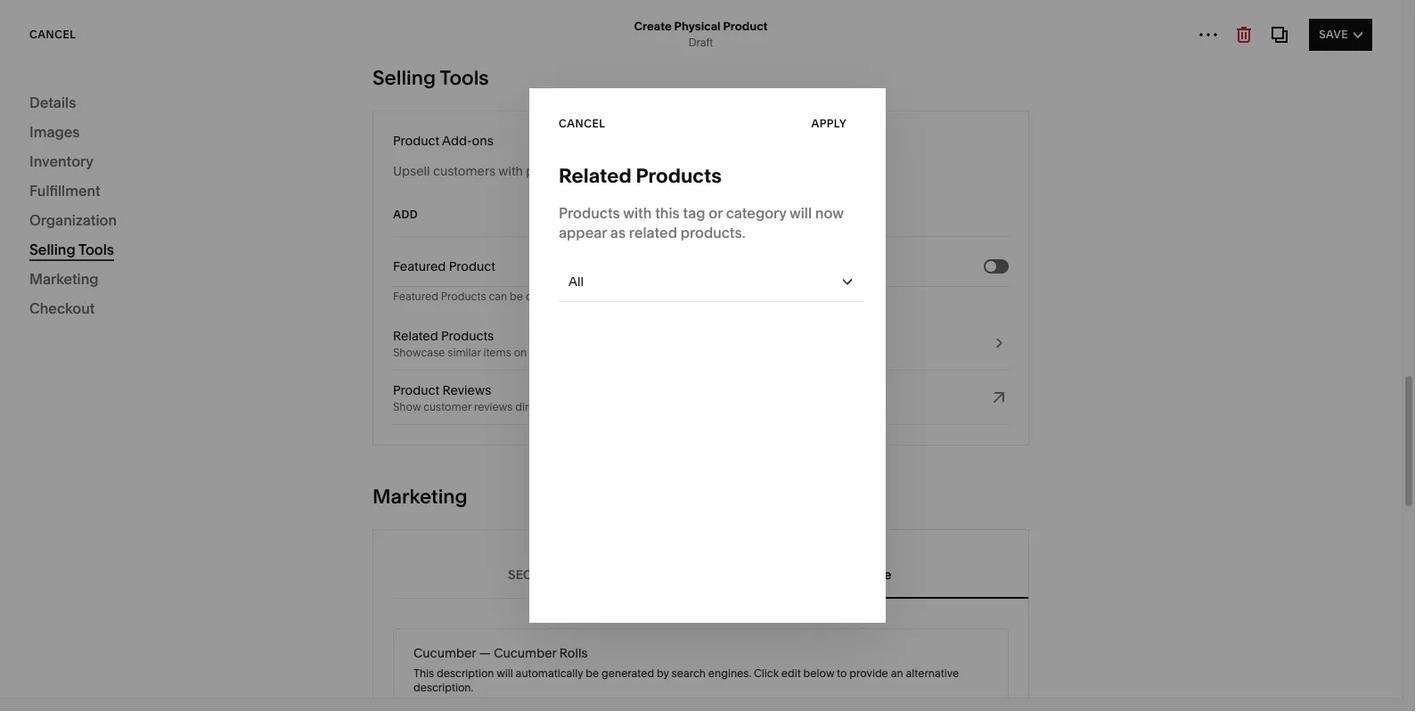 Task type: vqa. For each thing, say whether or not it's contained in the screenshot.
Custom associated with Custom Forms
no



Task type: describe. For each thing, give the bounding box(es) containing it.
classes
[[1092, 654, 1142, 672]]

tag
[[683, 204, 706, 222]]

product up 'upsell'
[[393, 133, 440, 149]]

organization
[[29, 211, 117, 229]]

social
[[818, 567, 854, 583]]

product right include
[[621, 10, 661, 23]]

manage
[[665, 400, 706, 414]]

start
[[390, 447, 413, 460]]

skill
[[726, 635, 751, 653]]

sell
[[977, 635, 1002, 653]]

directly inside product reviews show customer reviews directly on all product pages. manage this feature in
[[516, 400, 553, 414]]

appear
[[559, 224, 607, 242]]

and inside publish go live and start selling.
[[368, 447, 388, 460]]

save button
[[1310, 18, 1373, 50]]

tab list containing seo and url
[[393, 550, 1046, 599]]

use
[[623, 679, 646, 695]]

inventory
[[29, 152, 93, 170]]

2 cucumber from the left
[[494, 645, 557, 661]]

seo and url button
[[398, 550, 696, 599]]

details
[[29, 94, 76, 111]]

to inside products add products to your inventory.
[[403, 212, 413, 225]]

0 vertical spatial directly
[[629, 163, 672, 179]]

rolls
[[560, 645, 588, 661]]

feature
[[729, 400, 765, 414]]

subscription
[[381, 369, 444, 382]]

page. for upsell customers with product add-ons directly on the product page.
[[765, 163, 799, 179]]

selling tools link
[[39, 290, 208, 320]]

create physical product draft
[[634, 19, 768, 49]]

a down guided
[[509, 654, 517, 672]]

tools up invoicing "link"
[[78, 241, 114, 259]]

new
[[515, 679, 540, 695]]

sell
[[407, 544, 440, 568]]

you now have the option to include a product add-on on your product page in the selling tools section.
[[433, 10, 951, 23]]

to left 'sell'
[[384, 544, 403, 568]]

on inside the related products showcase similar items on your product pages.
[[514, 346, 527, 359]]

your inside the related products showcase similar items on your product pages.
[[529, 346, 552, 359]]

below
[[804, 667, 835, 680]]

or inside products with this tag or category will now appear as related products.
[[709, 204, 723, 222]]

add button
[[393, 199, 418, 231]]

all button
[[559, 261, 865, 302]]

products up tag
[[636, 164, 722, 188]]

store
[[392, 116, 441, 140]]

0 horizontal spatial the
[[505, 10, 522, 23]]

12/8/2023.
[[885, 679, 947, 695]]

social share button
[[706, 550, 1004, 599]]

option
[[524, 10, 557, 23]]

product inside the related products showcase similar items on your product pages.
[[554, 346, 594, 359]]

upsell customers with product add-ons directly on the product page.
[[393, 163, 799, 179]]

1 vertical spatial selling tools
[[29, 241, 114, 259]]

0 vertical spatial be
[[510, 290, 523, 303]]

a left guided
[[478, 635, 486, 653]]

products left can
[[441, 290, 486, 303]]

0 horizontal spatial add-
[[576, 163, 604, 179]]

apply
[[812, 117, 847, 130]]

products add products to your inventory.
[[331, 194, 489, 225]]

course
[[477, 610, 526, 628]]

and inside button
[[536, 567, 559, 583]]

way
[[363, 290, 383, 304]]

all
[[569, 274, 584, 290]]

edit
[[1312, 38, 1337, 52]]

or inside acuity scheduling sell live, scheduled services, coaching appointments or classes
[[1075, 654, 1088, 672]]

at
[[764, 679, 775, 695]]

0 vertical spatial now
[[455, 10, 476, 23]]

series
[[541, 635, 581, 653]]

tools up 'add-'
[[440, 66, 489, 90]]

selling up invoicing
[[29, 241, 75, 259]]

you
[[433, 10, 452, 23]]

pages.
[[597, 346, 630, 359]]

apply button
[[812, 108, 857, 140]]

subscription choose a subscription plan.
[[331, 351, 471, 382]]

reviews
[[474, 400, 513, 414]]

selling tools inside selling tools link
[[39, 297, 113, 313]]

generated
[[602, 667, 654, 680]]

provide
[[850, 667, 889, 680]]

products
[[355, 212, 400, 225]]

selling down 'images'
[[29, 143, 75, 160]]

expires
[[838, 679, 882, 695]]

share
[[857, 567, 892, 583]]

selling down invoicing
[[39, 297, 80, 313]]

have
[[479, 10, 503, 23]]

add-
[[442, 133, 472, 149]]

be inside cucumber — cucumber rolls this description will automatically be generated by search engines. click edit below to provide an alternative description.
[[586, 667, 599, 680]]

featured for featured product
[[393, 259, 446, 275]]

fulfillment
[[29, 182, 100, 200]]

plan. inside the subscription choose a subscription plan.
[[447, 369, 471, 382]]

on inside product reviews show customer reviews directly on all product pages. manage this feature in
[[556, 400, 569, 414]]

related products showcase similar items on your product pages.
[[393, 328, 630, 359]]

products inside products with this tag or category will now appear as related products.
[[559, 204, 620, 222]]

add for payments
[[331, 290, 352, 304]]

showcase
[[393, 346, 445, 359]]

services,
[[1110, 635, 1169, 653]]

1 horizontal spatial plan.
[[592, 679, 620, 695]]

this inside product reviews show customer reviews directly on all product pages. manage this feature in
[[709, 400, 727, 414]]

0 vertical spatial add-
[[664, 10, 688, 23]]

ways
[[331, 544, 379, 568]]

include
[[572, 10, 610, 23]]

alternative
[[906, 667, 959, 680]]

this
[[414, 667, 434, 680]]

related products
[[559, 164, 722, 188]]

a left skill
[[714, 635, 722, 653]]

checkout.
[[778, 679, 835, 695]]

up
[[317, 116, 342, 140]]

selling up store
[[373, 66, 436, 90]]

chevron small down dark icon image
[[841, 275, 855, 289]]

reviews
[[443, 382, 491, 398]]

category
[[726, 204, 787, 222]]

tools left "section."
[[882, 10, 909, 23]]

featured products can be displayed in summary blocks on your page.
[[393, 290, 745, 303]]

your right up
[[346, 116, 388, 140]]

website
[[29, 111, 85, 128]]

your left page
[[719, 10, 741, 23]]

all
[[571, 400, 583, 414]]

1 vertical spatial marketing
[[373, 485, 468, 509]]

publish
[[331, 429, 374, 445]]

with inside products with this tag or category will now appear as related products.
[[623, 204, 652, 222]]

payments
[[331, 272, 389, 288]]

click
[[754, 667, 779, 680]]

customers
[[433, 163, 496, 179]]

website
[[542, 679, 589, 695]]

a right for at the left
[[331, 679, 338, 695]]

to inside online course create a guided series of lessons to teach a skill or educate on a topic
[[656, 635, 670, 653]]

edit site
[[1312, 38, 1364, 52]]



Task type: locate. For each thing, give the bounding box(es) containing it.
0 horizontal spatial ons
[[472, 133, 494, 149]]

0 horizontal spatial plan.
[[447, 369, 471, 382]]

payments add a way to get paid.
[[331, 272, 442, 304]]

on
[[688, 10, 701, 23], [703, 10, 716, 23], [675, 163, 691, 179], [676, 290, 689, 303], [514, 346, 527, 359], [556, 400, 569, 414], [488, 654, 506, 672]]

1 horizontal spatial this
[[709, 400, 727, 414]]

online course create a guided series of lessons to teach a skill or educate on a topic
[[429, 610, 768, 672]]

1 horizontal spatial cancel button
[[559, 108, 615, 140]]

0 vertical spatial or
[[709, 204, 723, 222]]

similar
[[448, 346, 481, 359]]

related up showcase
[[393, 328, 438, 344]]

products up appear
[[559, 204, 620, 222]]

product up appear
[[526, 163, 573, 179]]

to inside 'payments add a way to get paid.'
[[385, 290, 396, 304]]

now right you
[[455, 10, 476, 23]]

the right page
[[827, 10, 843, 23]]

by
[[657, 667, 669, 680]]

cucumber up description
[[414, 645, 476, 661]]

1 horizontal spatial page.
[[765, 163, 799, 179]]

website link
[[29, 110, 198, 131]]

marketing down selling.
[[373, 485, 468, 509]]

a left way on the left of the page
[[355, 290, 361, 304]]

in left summary
[[578, 290, 587, 303]]

to inside cucumber — cucumber rolls this description will automatically be generated by search engines. click edit below to provide an alternative description.
[[837, 667, 847, 680]]

in right page
[[815, 10, 824, 23]]

2 featured from the top
[[393, 290, 439, 303]]

0 horizontal spatial directly
[[516, 400, 553, 414]]

1 vertical spatial this
[[709, 400, 727, 414]]

1 horizontal spatial cucumber
[[494, 645, 557, 661]]

or down scheduled
[[1075, 654, 1088, 672]]

this inside products with this tag or category will now appear as related products.
[[655, 204, 680, 222]]

be
[[510, 290, 523, 303], [586, 667, 599, 680]]

ons up the "customers" on the left
[[472, 133, 494, 149]]

0 vertical spatial create
[[634, 19, 672, 33]]

0 horizontal spatial with
[[499, 163, 523, 179]]

product inside create physical product draft
[[723, 19, 768, 33]]

the right have
[[505, 10, 522, 23]]

2 vertical spatial in
[[768, 400, 777, 414]]

related for related products
[[559, 164, 632, 188]]

2 horizontal spatial or
[[1075, 654, 1088, 672]]

educate
[[429, 654, 485, 672]]

1 horizontal spatial cancel
[[559, 117, 606, 130]]

1 vertical spatial add-
[[576, 163, 604, 179]]

1 horizontal spatial the
[[694, 163, 713, 179]]

0 vertical spatial cancel
[[29, 27, 76, 41]]

be right can
[[510, 290, 523, 303]]

and right the live
[[368, 447, 388, 460]]

the up tag
[[694, 163, 713, 179]]

a
[[612, 10, 618, 23], [355, 290, 361, 304], [373, 369, 379, 382], [478, 635, 486, 653], [714, 635, 722, 653], [509, 654, 517, 672], [331, 679, 338, 695]]

0 horizontal spatial related
[[393, 328, 438, 344]]

offer
[[950, 679, 979, 695]]

1 horizontal spatial will
[[790, 204, 812, 222]]

1 horizontal spatial directly
[[629, 163, 672, 179]]

1 vertical spatial be
[[586, 667, 599, 680]]

cancel up details
[[29, 27, 76, 41]]

cancel button up upsell customers with product add-ons directly on the product page.
[[559, 108, 615, 140]]

customer
[[424, 400, 472, 414]]

scheduling
[[1024, 610, 1100, 628]]

to left "get"
[[385, 290, 396, 304]]

to left teach
[[656, 635, 670, 653]]

now up chevron small down dark icon
[[816, 204, 844, 222]]

images
[[29, 123, 80, 141]]

products up similar
[[441, 328, 494, 344]]

or right skill
[[755, 635, 768, 653]]

now
[[455, 10, 476, 23], [816, 204, 844, 222]]

will
[[790, 204, 812, 222], [497, 667, 513, 680]]

1 vertical spatial ons
[[604, 163, 626, 179]]

discounts
[[39, 236, 99, 252]]

will for description
[[497, 667, 513, 680]]

will left new
[[497, 667, 513, 680]]

product reviews show customer reviews directly on all product pages. manage this feature in
[[393, 382, 779, 414]]

add- up appear
[[576, 163, 604, 179]]

tab list
[[393, 550, 1046, 599]]

product inside product reviews show customer reviews directly on all product pages. manage this feature in
[[585, 400, 625, 414]]

topic
[[521, 654, 555, 672]]

1 vertical spatial and
[[536, 567, 559, 583]]

1 vertical spatial page.
[[716, 290, 745, 303]]

1 vertical spatial cancel
[[559, 117, 606, 130]]

this up related
[[655, 204, 680, 222]]

products.
[[681, 224, 746, 242]]

marketing up the checkout
[[29, 270, 99, 288]]

create left the physical
[[634, 19, 672, 33]]

section.
[[911, 10, 951, 23]]

add inside 'payments add a way to get paid.'
[[331, 290, 352, 304]]

page. up category
[[765, 163, 799, 179]]

1 horizontal spatial related
[[559, 164, 632, 188]]

on inside online course create a guided series of lessons to teach a skill or educate on a topic
[[488, 654, 506, 672]]

cancel up upsell customers with product add-ons directly on the product page.
[[559, 117, 606, 130]]

1 horizontal spatial ons
[[604, 163, 626, 179]]

tools down invoicing "link"
[[82, 297, 113, 313]]

related
[[629, 224, 677, 242]]

related
[[559, 164, 632, 188], [393, 328, 438, 344]]

code
[[649, 679, 679, 695]]

0 horizontal spatial page.
[[716, 290, 745, 303]]

0 vertical spatial page.
[[765, 163, 799, 179]]

in inside product reviews show customer reviews directly on all product pages. manage this feature in
[[768, 400, 777, 414]]

1 vertical spatial directly
[[516, 400, 553, 414]]

page.
[[765, 163, 799, 179], [716, 290, 745, 303]]

featured product
[[393, 259, 495, 275]]

plan.
[[447, 369, 471, 382], [592, 679, 620, 695]]

or
[[709, 204, 723, 222], [755, 635, 768, 653], [1075, 654, 1088, 672]]

invoicing link
[[39, 259, 208, 290]]

and left url
[[536, 567, 559, 583]]

acuity
[[977, 610, 1020, 628]]

cancel button up details
[[29, 18, 76, 50]]

edit site button
[[1302, 29, 1374, 62]]

or up products.
[[709, 204, 723, 222]]

0 vertical spatial with
[[499, 163, 523, 179]]

1 vertical spatial create
[[429, 635, 475, 653]]

discounts link
[[39, 229, 208, 259]]

products up "products"
[[331, 194, 384, 210]]

physical
[[674, 19, 721, 33]]

create up 'educate'
[[429, 635, 475, 653]]

add left "products"
[[331, 212, 352, 225]]

plan. left use
[[592, 679, 620, 695]]

create inside online course create a guided series of lessons to teach a skill or educate on a topic
[[429, 635, 475, 653]]

1 vertical spatial cancel button
[[559, 108, 615, 140]]

1 vertical spatial featured
[[393, 290, 439, 303]]

engines.
[[709, 667, 752, 680]]

0 horizontal spatial marketing
[[29, 270, 99, 288]]

w12ctake20
[[682, 679, 761, 695]]

go
[[331, 447, 346, 460]]

this left feature
[[709, 400, 727, 414]]

pages.
[[628, 400, 662, 414]]

1 vertical spatial will
[[497, 667, 513, 680]]

guided
[[490, 635, 538, 653]]

0 horizontal spatial cancel
[[29, 27, 76, 41]]

ons up as
[[604, 163, 626, 179]]

1 vertical spatial in
[[578, 290, 587, 303]]

products inside the related products showcase similar items on your product pages.
[[441, 328, 494, 344]]

this
[[655, 204, 680, 222], [709, 400, 727, 414]]

0 vertical spatial plan.
[[447, 369, 471, 382]]

products down inventory
[[39, 176, 93, 192]]

product add-ons
[[393, 133, 494, 149]]

a inside 'payments add a way to get paid.'
[[355, 290, 361, 304]]

related up appear
[[559, 164, 632, 188]]

2 horizontal spatial the
[[827, 10, 843, 23]]

for a limited time, take 20% off any new website plan. use code w12ctake20 at checkout. expires 12/8/2023. offer terms.
[[309, 679, 1019, 695]]

plan. up the reviews
[[447, 369, 471, 382]]

your
[[719, 10, 741, 23], [346, 116, 388, 140], [415, 212, 437, 225], [692, 290, 714, 303], [529, 346, 552, 359]]

0 horizontal spatial and
[[368, 447, 388, 460]]

0 vertical spatial in
[[815, 10, 824, 23]]

0 horizontal spatial this
[[655, 204, 680, 222]]

with up related
[[623, 204, 652, 222]]

show
[[393, 400, 421, 414]]

0 vertical spatial ons
[[472, 133, 494, 149]]

invoicing
[[39, 267, 94, 283]]

page
[[786, 10, 812, 23]]

in right feature
[[768, 400, 777, 414]]

add-
[[664, 10, 688, 23], [576, 163, 604, 179]]

orders
[[39, 206, 81, 222]]

1 vertical spatial plan.
[[592, 679, 620, 695]]

coaching
[[1173, 635, 1236, 653]]

will right category
[[790, 204, 812, 222]]

publish go live and start selling.
[[331, 429, 451, 460]]

blocks
[[640, 290, 674, 303]]

products with this tag or category will now appear as related products.
[[559, 204, 844, 242]]

add down 'upsell'
[[393, 208, 418, 221]]

selling tools up store
[[373, 66, 489, 90]]

related inside the related products showcase similar items on your product pages.
[[393, 328, 438, 344]]

selling tools down invoicing
[[39, 297, 113, 313]]

1 featured from the top
[[393, 259, 446, 275]]

will inside cucumber — cucumber rolls this description will automatically be generated by search engines. click edit below to provide an alternative description.
[[497, 667, 513, 680]]

add inside products add products to your inventory.
[[331, 212, 352, 225]]

to right "products"
[[403, 212, 413, 225]]

0 horizontal spatial cancel button
[[29, 18, 76, 50]]

product left page
[[743, 10, 784, 23]]

cucumber up automatically on the bottom left of the page
[[494, 645, 557, 661]]

1 horizontal spatial now
[[816, 204, 844, 222]]

0 horizontal spatial now
[[455, 10, 476, 23]]

description
[[437, 667, 494, 680]]

of
[[585, 635, 598, 653]]

0 vertical spatial this
[[655, 204, 680, 222]]

0 vertical spatial and
[[368, 447, 388, 460]]

0 horizontal spatial cucumber
[[414, 645, 476, 661]]

product up category
[[716, 163, 763, 179]]

will for category
[[790, 204, 812, 222]]

scheduled
[[1035, 635, 1106, 653]]

your right items at the left of the page
[[529, 346, 552, 359]]

0 vertical spatial marketing
[[29, 270, 99, 288]]

seo and url
[[508, 567, 586, 583]]

description.
[[414, 681, 474, 694]]

now inside products with this tag or category will now appear as related products.
[[816, 204, 844, 222]]

choose
[[331, 369, 370, 382]]

orders link
[[39, 199, 208, 229]]

0 vertical spatial featured
[[393, 259, 446, 275]]

with right the "customers" on the left
[[499, 163, 523, 179]]

tools
[[882, 10, 909, 23], [440, 66, 489, 90], [78, 241, 114, 259], [82, 297, 113, 313]]

1 horizontal spatial in
[[768, 400, 777, 414]]

upsell
[[393, 163, 430, 179]]

page. for featured products can be displayed in summary blocks on your page.
[[716, 290, 745, 303]]

page. down products.
[[716, 290, 745, 303]]

1 cucumber from the left
[[414, 645, 476, 661]]

items
[[484, 346, 511, 359]]

terms.
[[982, 679, 1019, 695]]

site
[[1340, 38, 1364, 52]]

products link
[[39, 168, 208, 199]]

1 vertical spatial related
[[393, 328, 438, 344]]

2 vertical spatial or
[[1075, 654, 1088, 672]]

directly up related
[[629, 163, 672, 179]]

to right below
[[837, 667, 847, 680]]

product
[[723, 19, 768, 33], [393, 133, 440, 149], [449, 259, 495, 275], [554, 346, 594, 359], [393, 382, 440, 398]]

product inside product reviews show customer reviews directly on all product pages. manage this feature in
[[393, 382, 440, 398]]

0 horizontal spatial or
[[709, 204, 723, 222]]

create inside create physical product draft
[[634, 19, 672, 33]]

selling tools up invoicing
[[29, 241, 114, 259]]

paid.
[[417, 290, 442, 304]]

set up your store
[[282, 116, 441, 140]]

be down rolls at the left bottom
[[586, 667, 599, 680]]

product down subscription
[[393, 382, 440, 398]]

None checkbox
[[986, 261, 997, 272]]

product right the physical
[[723, 19, 768, 33]]

product up can
[[449, 259, 495, 275]]

featured
[[393, 259, 446, 275], [393, 290, 439, 303]]

0 vertical spatial will
[[790, 204, 812, 222]]

1 horizontal spatial with
[[623, 204, 652, 222]]

get
[[398, 290, 415, 304]]

1 horizontal spatial marketing
[[373, 485, 468, 509]]

online
[[429, 610, 474, 628]]

a right include
[[612, 10, 618, 23]]

directly right reviews
[[516, 400, 553, 414]]

1 horizontal spatial create
[[634, 19, 672, 33]]

1 horizontal spatial add-
[[664, 10, 688, 23]]

add- right include
[[664, 10, 688, 23]]

seo
[[508, 567, 533, 583]]

live
[[348, 447, 366, 460]]

1 vertical spatial now
[[816, 204, 844, 222]]

—
[[479, 645, 491, 661]]

0 vertical spatial related
[[559, 164, 632, 188]]

0 vertical spatial selling tools
[[373, 66, 489, 90]]

products inside products add products to your inventory.
[[331, 194, 384, 210]]

add for products
[[331, 212, 352, 225]]

featured down featured product
[[393, 290, 439, 303]]

limited
[[341, 679, 382, 695]]

1 vertical spatial with
[[623, 204, 652, 222]]

0 horizontal spatial in
[[578, 290, 587, 303]]

a down subscription
[[373, 369, 379, 382]]

take
[[417, 679, 442, 695]]

1 horizontal spatial be
[[586, 667, 599, 680]]

your left inventory.
[[415, 212, 437, 225]]

0 horizontal spatial create
[[429, 635, 475, 653]]

1 horizontal spatial and
[[536, 567, 559, 583]]

add down 'payments'
[[331, 290, 352, 304]]

your inside products add products to your inventory.
[[415, 212, 437, 225]]

the
[[505, 10, 522, 23], [827, 10, 843, 23], [694, 163, 713, 179]]

featured for featured products can be displayed in summary blocks on your page.
[[393, 290, 439, 303]]

as
[[610, 224, 626, 242]]

lessons
[[601, 635, 653, 653]]

featured up paid. on the top of the page
[[393, 259, 446, 275]]

inventory.
[[440, 212, 489, 225]]

to right option at the left of page
[[560, 10, 570, 23]]

0 horizontal spatial be
[[510, 290, 523, 303]]

2 vertical spatial selling tools
[[39, 297, 113, 313]]

2 horizontal spatial in
[[815, 10, 824, 23]]

product right all
[[585, 400, 625, 414]]

product left pages.
[[554, 346, 594, 359]]

selling right page
[[845, 10, 880, 23]]

1 horizontal spatial or
[[755, 635, 768, 653]]

a inside the subscription choose a subscription plan.
[[373, 369, 379, 382]]

will inside products with this tag or category will now appear as related products.
[[790, 204, 812, 222]]

related for related products showcase similar items on your product pages.
[[393, 328, 438, 344]]

0 horizontal spatial will
[[497, 667, 513, 680]]

your right blocks
[[692, 290, 714, 303]]

or inside online course create a guided series of lessons to teach a skill or educate on a topic
[[755, 635, 768, 653]]

1 vertical spatial or
[[755, 635, 768, 653]]

0 vertical spatial cancel button
[[29, 18, 76, 50]]



